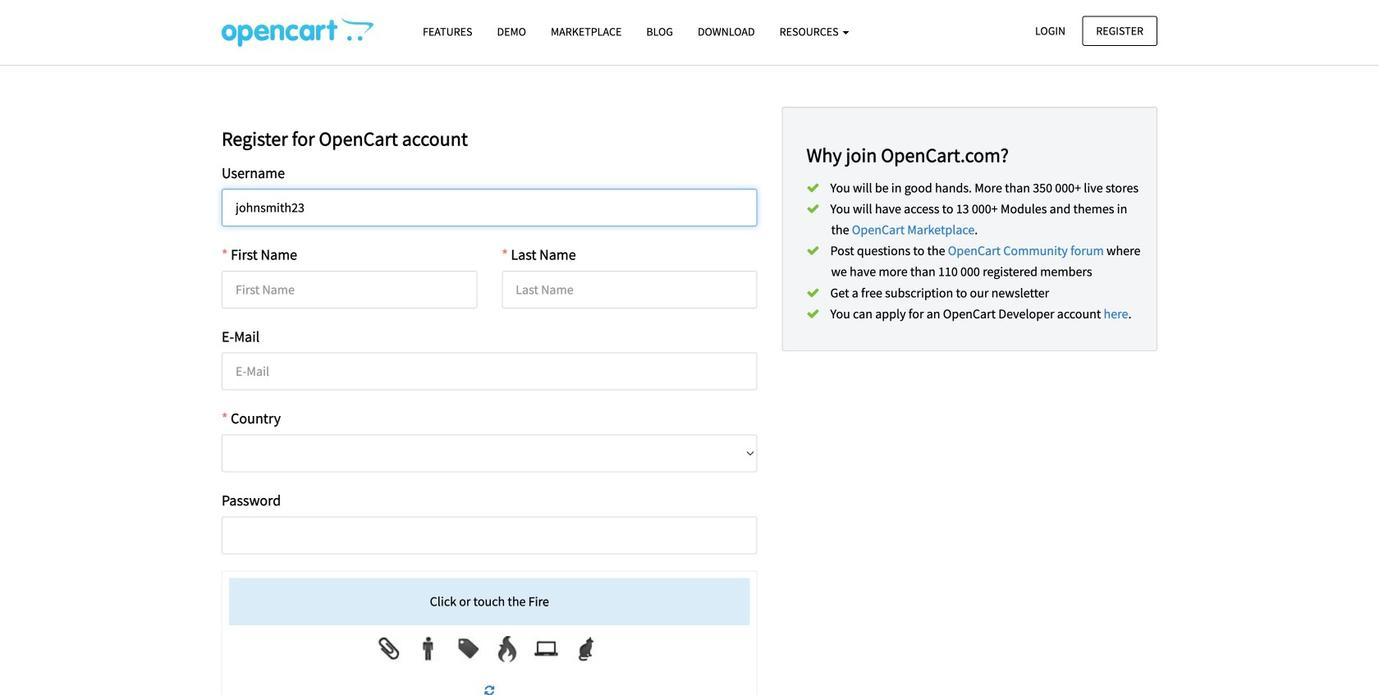 Task type: describe. For each thing, give the bounding box(es) containing it.
opencart - account register image
[[222, 17, 374, 47]]

Username text field
[[222, 189, 757, 227]]

First Name text field
[[222, 271, 477, 309]]

E-Mail text field
[[222, 353, 757, 391]]



Task type: vqa. For each thing, say whether or not it's contained in the screenshot.
OpenCart's
no



Task type: locate. For each thing, give the bounding box(es) containing it.
Last Name text field
[[502, 271, 757, 309]]

None password field
[[222, 517, 757, 554]]

refresh image
[[485, 685, 495, 696]]



